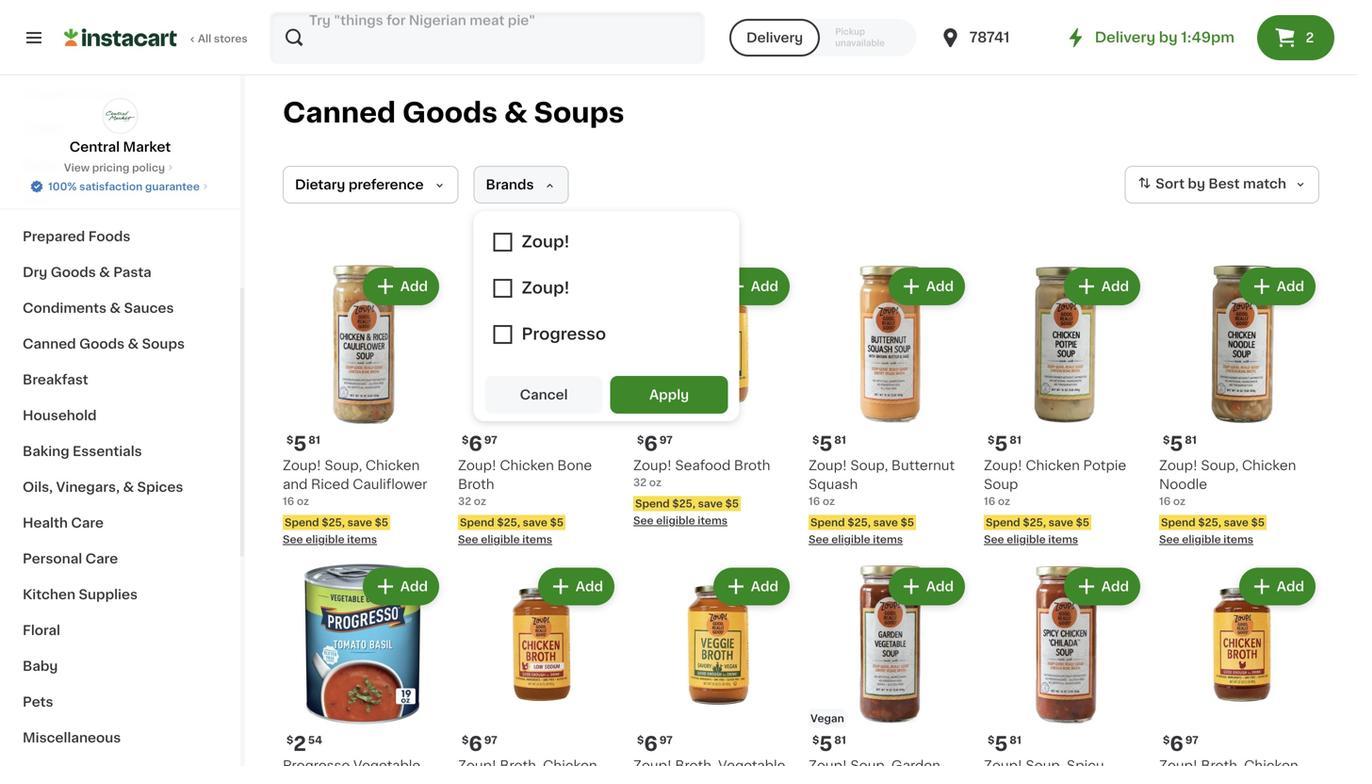 Task type: vqa. For each thing, say whether or not it's contained in the screenshot.
Soaps
no



Task type: locate. For each thing, give the bounding box(es) containing it.
seafood
[[675, 459, 731, 472]]

2
[[1306, 31, 1314, 44], [293, 734, 306, 754]]

personal care link
[[11, 541, 229, 577]]

see for broth
[[458, 534, 478, 545]]

3 zoup! from the left
[[633, 459, 672, 472]]

oz inside zoup! soup, butternut squash 16 oz
[[823, 496, 835, 507]]

zoup! chicken potpie soup 16 oz
[[984, 459, 1127, 507]]

spend $25, save $5 see eligible items down zoup! chicken bone broth 32 oz at the bottom left of the page
[[458, 517, 564, 545]]

soup, up riced
[[325, 459, 362, 472]]

spend down zoup! chicken bone broth 32 oz at the bottom left of the page
[[460, 517, 495, 528]]

see
[[633, 516, 654, 526], [283, 534, 303, 545], [458, 534, 478, 545], [809, 534, 829, 545], [984, 534, 1004, 545], [1159, 534, 1180, 545]]

save down zoup! chicken potpie soup 16 oz
[[1049, 517, 1073, 528]]

zoup! inside "zoup! soup, chicken noodle 16 oz"
[[1159, 459, 1198, 472]]

save down "zoup! soup, chicken noodle 16 oz" on the bottom of page
[[1224, 517, 1249, 528]]

canned up breakfast
[[23, 337, 76, 351]]

broth right cauliflower
[[458, 478, 494, 491]]

1 16 from the left
[[283, 496, 294, 507]]

oz for zoup! chicken potpie soup
[[998, 496, 1010, 507]]

3 soup, from the left
[[1201, 459, 1239, 472]]

add
[[400, 280, 428, 293], [751, 280, 779, 293], [926, 280, 954, 293], [1102, 280, 1129, 293], [1277, 280, 1305, 293], [400, 580, 428, 593], [576, 580, 603, 593], [751, 580, 779, 593], [926, 580, 954, 593], [1102, 580, 1129, 593], [1277, 580, 1305, 593]]

0 vertical spatial 32
[[633, 477, 647, 488]]

6
[[469, 434, 482, 454], [644, 434, 658, 454], [469, 734, 482, 754], [644, 734, 658, 754], [1170, 734, 1184, 754]]

1 vertical spatial goods
[[51, 266, 96, 279]]

spend down soup
[[986, 517, 1020, 528]]

items
[[698, 516, 728, 526], [347, 534, 377, 545], [522, 534, 552, 545], [873, 534, 903, 545], [1048, 534, 1078, 545], [1224, 534, 1254, 545]]

eligible down zoup! chicken bone broth 32 oz at the bottom left of the page
[[481, 534, 520, 545]]

$5 for zoup! soup, chicken noodle
[[1251, 517, 1265, 528]]

care inside "link"
[[85, 552, 118, 566]]

$25,
[[672, 499, 696, 509], [322, 517, 345, 528], [497, 517, 520, 528], [848, 517, 871, 528], [1023, 517, 1046, 528], [1198, 517, 1222, 528]]

canned
[[283, 99, 396, 126], [23, 337, 76, 351]]

zoup! for and
[[283, 459, 321, 472]]

delivery for delivery by 1:49pm
[[1095, 31, 1156, 44]]

see down and
[[283, 534, 303, 545]]

1 zoup! from the left
[[283, 459, 321, 472]]

see down zoup! chicken bone broth 32 oz at the bottom left of the page
[[458, 534, 478, 545]]

zoup! soup, chicken and riced cauliflower 16 oz
[[283, 459, 427, 507]]

canned goods & soups down condiments & sauces
[[23, 337, 185, 351]]

oz
[[649, 477, 662, 488], [297, 496, 309, 507], [474, 496, 486, 507], [823, 496, 835, 507], [998, 496, 1010, 507], [1173, 496, 1186, 507]]

soup,
[[325, 459, 362, 472], [851, 459, 888, 472], [1201, 459, 1239, 472]]

sort by
[[1156, 177, 1205, 191]]

spend $25, save $5 see eligible items down zoup! chicken potpie soup 16 oz
[[984, 517, 1090, 545]]

bakery link
[[11, 147, 229, 183]]

& left sauces
[[110, 302, 121, 315]]

1 horizontal spatial 2
[[1306, 31, 1314, 44]]

chicken
[[366, 459, 420, 472], [500, 459, 554, 472], [1026, 459, 1080, 472], [1242, 459, 1296, 472]]

1 vertical spatial 32
[[458, 496, 471, 507]]

oz inside zoup! seafood broth 32 oz
[[649, 477, 662, 488]]

3 chicken from the left
[[1026, 459, 1080, 472]]

items for 32
[[698, 516, 728, 526]]

personal care
[[23, 552, 118, 566]]

see for noodle
[[1159, 534, 1180, 545]]

vegan
[[811, 714, 844, 724]]

zoup! inside zoup! chicken potpie soup 16 oz
[[984, 459, 1022, 472]]

1 vertical spatial soups
[[142, 337, 185, 351]]

eligible
[[656, 516, 695, 526], [306, 534, 345, 545], [481, 534, 520, 545], [832, 534, 871, 545], [1007, 534, 1046, 545], [1182, 534, 1221, 545]]

chicken inside zoup! soup, chicken and riced cauliflower 16 oz
[[366, 459, 420, 472]]

1 vertical spatial broth
[[458, 478, 494, 491]]

see down zoup! seafood broth 32 oz on the bottom of the page
[[633, 516, 654, 526]]

32
[[633, 477, 647, 488], [458, 496, 471, 507]]

candy
[[89, 87, 134, 100]]

spend for 32
[[635, 499, 670, 509]]

16 inside zoup! soup, butternut squash 16 oz
[[809, 496, 820, 507]]

see down squash
[[809, 534, 829, 545]]

$5 for zoup! chicken bone broth
[[550, 517, 564, 528]]

0 horizontal spatial canned
[[23, 337, 76, 351]]

1 horizontal spatial soups
[[534, 99, 625, 126]]

None search field
[[270, 11, 705, 64]]

81
[[309, 435, 320, 445], [834, 435, 846, 445], [1010, 435, 1022, 445], [1185, 435, 1197, 445], [834, 735, 846, 746], [1010, 735, 1022, 746]]

1 vertical spatial care
[[85, 552, 118, 566]]

$25, for squash
[[848, 517, 871, 528]]

spend down and
[[285, 517, 319, 528]]

$
[[287, 435, 293, 445], [462, 435, 469, 445], [637, 435, 644, 445], [812, 435, 819, 445], [988, 435, 995, 445], [1163, 435, 1170, 445], [287, 735, 293, 746], [462, 735, 469, 746], [637, 735, 644, 746], [812, 735, 819, 746], [988, 735, 995, 746], [1163, 735, 1170, 746]]

oils, vinegars, & spices
[[23, 481, 183, 494]]

soups down sauces
[[142, 337, 185, 351]]

goods
[[402, 99, 498, 126], [51, 266, 96, 279], [79, 337, 125, 351]]

spend down 'noodle'
[[1161, 517, 1196, 528]]

1 horizontal spatial canned
[[283, 99, 396, 126]]

1 vertical spatial by
[[1188, 177, 1205, 191]]

$5 down zoup! chicken bone broth 32 oz at the bottom left of the page
[[550, 517, 564, 528]]

household
[[23, 409, 97, 422]]

$25, for broth
[[497, 517, 520, 528]]

1 vertical spatial 2
[[293, 734, 306, 754]]

$ inside $ 2 54
[[287, 735, 293, 746]]

$5 down zoup! chicken potpie soup 16 oz
[[1076, 517, 1090, 528]]

5 zoup! from the left
[[984, 459, 1022, 472]]

54
[[308, 735, 322, 746]]

oz for zoup! soup, chicken noodle
[[1173, 496, 1186, 507]]

zoup! for soup
[[984, 459, 1022, 472]]

0 vertical spatial by
[[1159, 31, 1178, 44]]

spend $25, save $5 see eligible items for and
[[283, 517, 388, 545]]

oz inside zoup! chicken bone broth 32 oz
[[474, 496, 486, 507]]

16 inside zoup! chicken potpie soup 16 oz
[[984, 496, 995, 507]]

save down zoup! seafood broth 32 oz on the bottom of the page
[[698, 499, 723, 509]]

spend $25, save $5 see eligible items down zoup! soup, butternut squash 16 oz
[[809, 517, 914, 545]]

preference
[[349, 178, 424, 191]]

save for noodle
[[1224, 517, 1249, 528]]

essentials
[[73, 445, 142, 458]]

0 horizontal spatial soup,
[[325, 459, 362, 472]]

by right sort
[[1188, 177, 1205, 191]]

guarantee
[[145, 181, 200, 192]]

central market logo image
[[102, 98, 138, 134]]

by left the 1:49pm
[[1159, 31, 1178, 44]]

all stores
[[198, 33, 248, 44]]

$25, down zoup! chicken bone broth 32 oz at the bottom left of the page
[[497, 517, 520, 528]]

spend
[[635, 499, 670, 509], [285, 517, 319, 528], [460, 517, 495, 528], [811, 517, 845, 528], [986, 517, 1020, 528], [1161, 517, 1196, 528]]

1 horizontal spatial by
[[1188, 177, 1205, 191]]

delivery for delivery
[[747, 31, 803, 44]]

$5 down zoup! seafood broth 32 oz on the bottom of the page
[[725, 499, 739, 509]]

$ 6 97
[[462, 434, 497, 454], [637, 434, 673, 454], [462, 734, 497, 754], [637, 734, 673, 754], [1163, 734, 1199, 754]]

care up supplies
[[85, 552, 118, 566]]

care
[[71, 517, 104, 530], [85, 552, 118, 566]]

soup, up squash
[[851, 459, 888, 472]]

deli
[[23, 194, 49, 207]]

eligible down riced
[[306, 534, 345, 545]]

best
[[1209, 177, 1240, 191]]

canned goods & soups link
[[11, 326, 229, 362]]

save
[[698, 499, 723, 509], [347, 517, 372, 528], [523, 517, 548, 528], [873, 517, 898, 528], [1049, 517, 1073, 528], [1224, 517, 1249, 528]]

$25, down "zoup! soup, chicken noodle 16 oz" on the bottom of page
[[1198, 517, 1222, 528]]

spend $25, save $5 see eligible items down "zoup! soup, chicken noodle 16 oz" on the bottom of page
[[1159, 517, 1265, 545]]

2 inside button
[[1306, 31, 1314, 44]]

$5
[[725, 499, 739, 509], [375, 517, 388, 528], [550, 517, 564, 528], [901, 517, 914, 528], [1076, 517, 1090, 528], [1251, 517, 1265, 528]]

$5 down zoup! soup, butternut squash 16 oz
[[901, 517, 914, 528]]

spend for broth
[[460, 517, 495, 528]]

noodle
[[1159, 478, 1208, 491]]

0 vertical spatial broth
[[734, 459, 770, 472]]

5
[[293, 434, 307, 454], [819, 434, 833, 454], [995, 434, 1008, 454], [1170, 434, 1183, 454], [819, 734, 833, 754], [995, 734, 1008, 754]]

care down vinegars,
[[71, 517, 104, 530]]

goods down search field
[[402, 99, 498, 126]]

delivery button
[[730, 19, 820, 57]]

eligible down soup
[[1007, 534, 1046, 545]]

1 horizontal spatial canned goods & soups
[[283, 99, 625, 126]]

1 vertical spatial canned goods & soups
[[23, 337, 185, 351]]

0 vertical spatial care
[[71, 517, 104, 530]]

78741
[[970, 31, 1010, 44]]

0 horizontal spatial soups
[[142, 337, 185, 351]]

canned goods & soups down search field
[[283, 99, 625, 126]]

spend $25, save $5 see eligible items down zoup! seafood broth 32 oz on the bottom of the page
[[633, 499, 739, 526]]

items down "zoup! soup, chicken noodle 16 oz" on the bottom of page
[[1224, 534, 1254, 545]]

Best match Sort by field
[[1125, 166, 1320, 204]]

items down zoup! seafood broth 32 oz on the bottom of the page
[[698, 516, 728, 526]]

save down zoup! soup, chicken and riced cauliflower 16 oz
[[347, 517, 372, 528]]

chicken inside "zoup! soup, chicken noodle 16 oz"
[[1242, 459, 1296, 472]]

16 down and
[[283, 496, 294, 507]]

soup, inside zoup! soup, chicken and riced cauliflower 16 oz
[[325, 459, 362, 472]]

cauliflower
[[353, 478, 427, 491]]

soup, inside zoup! soup, butternut squash 16 oz
[[851, 459, 888, 472]]

items for squash
[[873, 534, 903, 545]]

0 vertical spatial canned
[[283, 99, 396, 126]]

1 horizontal spatial delivery
[[1095, 31, 1156, 44]]

canned up dietary
[[283, 99, 396, 126]]

see down 'noodle'
[[1159, 534, 1180, 545]]

dietary preference button
[[283, 166, 459, 204]]

health
[[23, 517, 68, 530]]

16 down squash
[[809, 496, 820, 507]]

1 horizontal spatial broth
[[734, 459, 770, 472]]

Search field
[[271, 13, 703, 62]]

zoup! seafood broth 32 oz
[[633, 459, 770, 488]]

see for squash
[[809, 534, 829, 545]]

spend $25, save $5 see eligible items for 32
[[633, 499, 739, 526]]

soup, up 'noodle'
[[1201, 459, 1239, 472]]

save for broth
[[523, 517, 548, 528]]

product group
[[283, 264, 443, 547], [458, 264, 618, 547], [633, 264, 794, 528], [809, 264, 969, 547], [984, 264, 1144, 547], [1159, 264, 1320, 547], [283, 564, 443, 766], [458, 564, 618, 766], [633, 564, 794, 766], [809, 564, 969, 766], [984, 564, 1144, 766], [1159, 564, 1320, 766]]

zoup! for 32
[[633, 459, 672, 472]]

97
[[484, 435, 497, 445], [660, 435, 673, 445], [484, 735, 497, 746], [660, 735, 673, 746], [1186, 735, 1199, 746]]

by inside delivery by 1:49pm link
[[1159, 31, 1178, 44]]

$25, down zoup! seafood broth 32 oz on the bottom of the page
[[672, 499, 696, 509]]

add button
[[365, 270, 437, 304], [715, 270, 788, 304], [891, 270, 963, 304], [1066, 270, 1139, 304], [1241, 270, 1314, 304], [365, 570, 437, 604], [540, 570, 613, 604], [715, 570, 788, 604], [891, 570, 963, 604], [1066, 570, 1139, 604], [1241, 570, 1314, 604]]

delivery inside button
[[747, 31, 803, 44]]

0 vertical spatial 2
[[1306, 31, 1314, 44]]

soups up brands dropdown button
[[534, 99, 625, 126]]

81 for zoup! chicken potpie soup
[[1010, 435, 1022, 445]]

goods for dry goods & pasta link
[[51, 266, 96, 279]]

2 vertical spatial goods
[[79, 337, 125, 351]]

zoup! chicken bone broth 32 oz
[[458, 459, 592, 507]]

100% satisfaction guarantee button
[[29, 175, 211, 194]]

2 horizontal spatial soup,
[[1201, 459, 1239, 472]]

frozen link
[[11, 111, 229, 147]]

zoup! for noodle
[[1159, 459, 1198, 472]]

0 horizontal spatial 32
[[458, 496, 471, 507]]

16
[[283, 496, 294, 507], [809, 496, 820, 507], [984, 496, 995, 507], [1159, 496, 1171, 507]]

$ 5 81
[[287, 434, 320, 454], [812, 434, 846, 454], [988, 434, 1022, 454], [1163, 434, 1197, 454], [812, 734, 846, 754], [988, 734, 1022, 754]]

spend $25, save $5 see eligible items for noodle
[[1159, 517, 1265, 545]]

$25, down zoup! chicken potpie soup 16 oz
[[1023, 517, 1046, 528]]

goods down the prepared foods
[[51, 266, 96, 279]]

16 down soup
[[984, 496, 995, 507]]

32 inside zoup! chicken bone broth 32 oz
[[458, 496, 471, 507]]

chicken inside zoup! chicken bone broth 32 oz
[[500, 459, 554, 472]]

zoup! inside zoup! soup, butternut squash 16 oz
[[809, 459, 847, 472]]

5 for zoup! soup, butternut squash
[[819, 434, 833, 454]]

$25, down zoup! soup, butternut squash 16 oz
[[848, 517, 871, 528]]

items down zoup! soup, butternut squash 16 oz
[[873, 534, 903, 545]]

$5 for zoup! soup, chicken and riced cauliflower
[[375, 517, 388, 528]]

4 zoup! from the left
[[809, 459, 847, 472]]

see for soup
[[984, 534, 1004, 545]]

kitchen supplies link
[[11, 577, 229, 613]]

oils,
[[23, 481, 53, 494]]

health care link
[[11, 505, 229, 541]]

care for health care
[[71, 517, 104, 530]]

zoup! inside zoup! chicken bone broth 32 oz
[[458, 459, 497, 472]]

spend down zoup! seafood broth 32 oz on the bottom of the page
[[635, 499, 670, 509]]

1 soup, from the left
[[325, 459, 362, 472]]

0 horizontal spatial delivery
[[747, 31, 803, 44]]

and
[[283, 478, 308, 491]]

zoup! soup, butternut squash 16 oz
[[809, 459, 955, 507]]

by inside best match sort by field
[[1188, 177, 1205, 191]]

save down zoup! soup, butternut squash 16 oz
[[873, 517, 898, 528]]

zoup! inside zoup! soup, chicken and riced cauliflower 16 oz
[[283, 459, 321, 472]]

5 for zoup! chicken potpie soup
[[995, 434, 1008, 454]]

items down zoup! chicken potpie soup 16 oz
[[1048, 534, 1078, 545]]

2 zoup! from the left
[[458, 459, 497, 472]]

by
[[1159, 31, 1178, 44], [1188, 177, 1205, 191]]

eligible down 'noodle'
[[1182, 534, 1221, 545]]

2 soup, from the left
[[851, 459, 888, 472]]

items down zoup! soup, chicken and riced cauliflower 16 oz
[[347, 534, 377, 545]]

zoup! for broth
[[458, 459, 497, 472]]

eligible down squash
[[832, 534, 871, 545]]

0 horizontal spatial 2
[[293, 734, 306, 754]]

$5 down "zoup! soup, chicken noodle 16 oz" on the bottom of page
[[1251, 517, 1265, 528]]

condiments
[[23, 302, 106, 315]]

see for 32
[[633, 516, 654, 526]]

see down soup
[[984, 534, 1004, 545]]

goods down condiments & sauces
[[79, 337, 125, 351]]

$25, down riced
[[322, 517, 345, 528]]

0 horizontal spatial broth
[[458, 478, 494, 491]]

oils, vinegars, & spices link
[[11, 469, 229, 505]]

2 16 from the left
[[809, 496, 820, 507]]

soup, inside "zoup! soup, chicken noodle 16 oz"
[[1201, 459, 1239, 472]]

dry
[[23, 266, 47, 279]]

16 inside "zoup! soup, chicken noodle 16 oz"
[[1159, 496, 1171, 507]]

zoup! inside zoup! seafood broth 32 oz
[[633, 459, 672, 472]]

0 horizontal spatial canned goods & soups
[[23, 337, 185, 351]]

1 horizontal spatial soup,
[[851, 459, 888, 472]]

$ 2 54
[[287, 734, 322, 754]]

spend down squash
[[811, 517, 845, 528]]

save down zoup! chicken bone broth 32 oz at the bottom left of the page
[[523, 517, 548, 528]]

4 chicken from the left
[[1242, 459, 1296, 472]]

16 down 'noodle'
[[1159, 496, 1171, 507]]

broth right seafood
[[734, 459, 770, 472]]

0 horizontal spatial by
[[1159, 31, 1178, 44]]

goods for canned goods & soups link
[[79, 337, 125, 351]]

breakfast
[[23, 373, 88, 386]]

4 16 from the left
[[1159, 496, 1171, 507]]

5 for zoup! soup, chicken and riced cauliflower
[[293, 434, 307, 454]]

oz inside zoup! chicken potpie soup 16 oz
[[998, 496, 1010, 507]]

1 chicken from the left
[[366, 459, 420, 472]]

zoup! for squash
[[809, 459, 847, 472]]

spend $25, save $5 see eligible items down riced
[[283, 517, 388, 545]]

2 chicken from the left
[[500, 459, 554, 472]]

$5 down cauliflower
[[375, 517, 388, 528]]

6 zoup! from the left
[[1159, 459, 1198, 472]]

eligible for broth
[[481, 534, 520, 545]]

eligible down zoup! seafood broth 32 oz on the bottom of the page
[[656, 516, 695, 526]]

oz inside "zoup! soup, chicken noodle 16 oz"
[[1173, 496, 1186, 507]]

1 vertical spatial canned
[[23, 337, 76, 351]]

spend $25, save $5 see eligible items for squash
[[809, 517, 914, 545]]

health care
[[23, 517, 104, 530]]

zoup!
[[283, 459, 321, 472], [458, 459, 497, 472], [633, 459, 672, 472], [809, 459, 847, 472], [984, 459, 1022, 472], [1159, 459, 1198, 472]]

items down zoup! chicken bone broth 32 oz at the bottom left of the page
[[522, 534, 552, 545]]

3 16 from the left
[[984, 496, 995, 507]]

81 for zoup! soup, butternut squash
[[834, 435, 846, 445]]

1 horizontal spatial 32
[[633, 477, 647, 488]]



Task type: describe. For each thing, give the bounding box(es) containing it.
household link
[[11, 398, 229, 434]]

2 button
[[1257, 15, 1335, 60]]

spend for squash
[[811, 517, 845, 528]]

squash
[[809, 478, 858, 491]]

dietary preference
[[295, 178, 424, 191]]

by for sort
[[1188, 177, 1205, 191]]

bakery
[[23, 158, 70, 172]]

dry goods & pasta link
[[11, 254, 229, 290]]

broth inside zoup! seafood broth 32 oz
[[734, 459, 770, 472]]

dry goods & pasta
[[23, 266, 151, 279]]

spend for and
[[285, 517, 319, 528]]

potpie
[[1083, 459, 1127, 472]]

save for 32
[[698, 499, 723, 509]]

prepared foods link
[[11, 219, 229, 254]]

baking essentials link
[[11, 434, 229, 469]]

5 for zoup! soup, chicken noodle
[[1170, 434, 1183, 454]]

foods
[[88, 230, 130, 243]]

eligible for 32
[[656, 516, 695, 526]]

delivery by 1:49pm
[[1095, 31, 1235, 44]]

save for soup
[[1049, 517, 1073, 528]]

add button inside product group
[[365, 570, 437, 604]]

canned goods & soups inside canned goods & soups link
[[23, 337, 185, 351]]

condiments & sauces
[[23, 302, 174, 315]]

snacks
[[23, 87, 72, 100]]

personal
[[23, 552, 82, 566]]

16 for zoup! soup, butternut squash
[[809, 496, 820, 507]]

1:49pm
[[1181, 31, 1235, 44]]

market
[[123, 140, 171, 154]]

soups inside canned goods & soups link
[[142, 337, 185, 351]]

items for soup
[[1048, 534, 1078, 545]]

by for delivery
[[1159, 31, 1178, 44]]

prepared foods
[[23, 230, 130, 243]]

care for personal care
[[85, 552, 118, 566]]

brands button
[[474, 166, 569, 204]]

dietary
[[295, 178, 345, 191]]

$ 5 81 for zoup! soup, butternut squash
[[812, 434, 846, 454]]

eligible for soup
[[1007, 534, 1046, 545]]

spend $25, save $5 see eligible items for broth
[[458, 517, 564, 545]]

0 vertical spatial goods
[[402, 99, 498, 126]]

pets link
[[11, 684, 229, 720]]

eligible for noodle
[[1182, 534, 1221, 545]]

sauces
[[124, 302, 174, 315]]

kitchen
[[23, 588, 75, 601]]

oz for zoup! soup, butternut squash
[[823, 496, 835, 507]]

best match
[[1209, 177, 1287, 191]]

spend for noodle
[[1161, 517, 1196, 528]]

32 inside zoup! seafood broth 32 oz
[[633, 477, 647, 488]]

eligible for and
[[306, 534, 345, 545]]

0 vertical spatial soups
[[534, 99, 625, 126]]

apply button
[[610, 376, 728, 414]]

riced
[[311, 478, 349, 491]]

central market
[[69, 140, 171, 154]]

view pricing policy
[[64, 163, 165, 173]]

pets
[[23, 696, 53, 709]]

vinegars,
[[56, 481, 120, 494]]

spend $25, save $5 see eligible items for soup
[[984, 517, 1090, 545]]

view pricing policy link
[[64, 160, 176, 175]]

product group containing 2
[[283, 564, 443, 766]]

brands
[[486, 178, 534, 191]]

cancel
[[520, 388, 568, 402]]

floral link
[[11, 613, 229, 648]]

central market link
[[69, 98, 171, 156]]

soup, for squash
[[851, 459, 888, 472]]

central
[[69, 140, 120, 154]]

snacks & candy link
[[11, 75, 229, 111]]

items for noodle
[[1224, 534, 1254, 545]]

& left candy
[[75, 87, 86, 100]]

breakfast link
[[11, 362, 229, 398]]

cancel button
[[485, 376, 603, 414]]

$25, for soup
[[1023, 517, 1046, 528]]

miscellaneous link
[[11, 720, 229, 756]]

broth inside zoup! chicken bone broth 32 oz
[[458, 478, 494, 491]]

soup, for and
[[325, 459, 362, 472]]

instacart logo image
[[64, 26, 177, 49]]

bone
[[557, 459, 592, 472]]

delivery by 1:49pm link
[[1065, 26, 1235, 49]]

spices
[[137, 481, 183, 494]]

snacks & candy
[[23, 87, 134, 100]]

baking essentials
[[23, 445, 142, 458]]

$5 for zoup! soup, butternut squash
[[901, 517, 914, 528]]

save for and
[[347, 517, 372, 528]]

stores
[[214, 33, 248, 44]]

16 for zoup! soup, chicken noodle
[[1159, 496, 1171, 507]]

81 for zoup! soup, chicken and riced cauliflower
[[309, 435, 320, 445]]

$ 5 81 for zoup! chicken potpie soup
[[988, 434, 1022, 454]]

frozen
[[23, 123, 69, 136]]

kitchen supplies
[[23, 588, 138, 601]]

soup
[[984, 478, 1018, 491]]

$25, for 32
[[672, 499, 696, 509]]

& left pasta
[[99, 266, 110, 279]]

$ 5 81 for zoup! soup, chicken noodle
[[1163, 434, 1197, 454]]

oz inside zoup! soup, chicken and riced cauliflower 16 oz
[[297, 496, 309, 507]]

chicken inside zoup! chicken potpie soup 16 oz
[[1026, 459, 1080, 472]]

& left spices
[[123, 481, 134, 494]]

$5 for zoup! chicken potpie soup
[[1076, 517, 1090, 528]]

soup, for noodle
[[1201, 459, 1239, 472]]

baby link
[[11, 648, 229, 684]]

$25, for noodle
[[1198, 517, 1222, 528]]

zoup! soup, chicken noodle 16 oz
[[1159, 459, 1296, 507]]

all
[[198, 33, 211, 44]]

match
[[1243, 177, 1287, 191]]

miscellaneous
[[23, 731, 121, 745]]

eligible for squash
[[832, 534, 871, 545]]

0 vertical spatial canned goods & soups
[[283, 99, 625, 126]]

floral
[[23, 624, 60, 637]]

100%
[[48, 181, 77, 192]]

satisfaction
[[79, 181, 143, 192]]

& up brands dropdown button
[[504, 99, 528, 126]]

policy
[[132, 163, 165, 173]]

deli link
[[11, 183, 229, 219]]

supplies
[[79, 588, 138, 601]]

butternut
[[892, 459, 955, 472]]

$5 for zoup! seafood broth
[[725, 499, 739, 509]]

items for broth
[[522, 534, 552, 545]]

$25, for and
[[322, 517, 345, 528]]

see for and
[[283, 534, 303, 545]]

baby
[[23, 660, 58, 673]]

save for squash
[[873, 517, 898, 528]]

items for and
[[347, 534, 377, 545]]

service type group
[[730, 19, 917, 57]]

oz for zoup! chicken bone broth
[[474, 496, 486, 507]]

sort
[[1156, 177, 1185, 191]]

& down condiments & sauces link
[[128, 337, 139, 351]]

$ 5 81 for zoup! soup, chicken and riced cauliflower
[[287, 434, 320, 454]]

100% satisfaction guarantee
[[48, 181, 200, 192]]

pasta
[[113, 266, 151, 279]]

baking
[[23, 445, 69, 458]]

spend for soup
[[986, 517, 1020, 528]]

view
[[64, 163, 90, 173]]

78741 button
[[939, 11, 1052, 64]]

16 inside zoup! soup, chicken and riced cauliflower 16 oz
[[283, 496, 294, 507]]

all stores link
[[64, 11, 249, 64]]

81 for zoup! soup, chicken noodle
[[1185, 435, 1197, 445]]

16 for zoup! chicken potpie soup
[[984, 496, 995, 507]]



